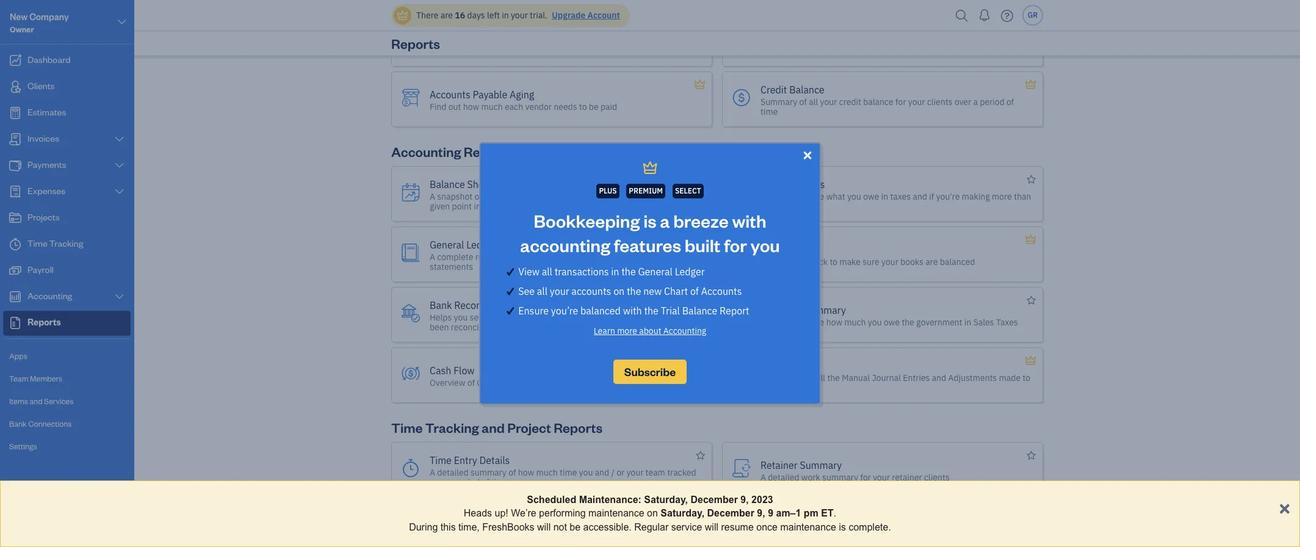 Task type: locate. For each thing, give the bounding box(es) containing it.
a left snapshot
[[430, 191, 435, 202]]

owner
[[10, 24, 34, 34]]

crown image
[[694, 78, 707, 92], [1025, 354, 1038, 368]]

and inside "link"
[[30, 396, 42, 406]]

about
[[640, 326, 662, 337]]

spending
[[787, 201, 822, 212]]

crown image for bank reconciliation summary
[[694, 293, 707, 308]]

in right point
[[474, 201, 481, 212]]

0 vertical spatial freshbooks
[[486, 312, 531, 323]]

crown image for credit balance
[[1025, 78, 1038, 92]]

december up 'update favorite status for profitability summary' image
[[691, 495, 738, 505]]

a for trial balance
[[761, 256, 766, 267]]

0 vertical spatial is
[[644, 209, 657, 232]]

profitability down performing
[[540, 532, 584, 543]]

service
[[672, 522, 703, 532], [957, 527, 985, 538]]

all left the manual
[[817, 372, 826, 383]]

tracked
[[668, 467, 697, 478]]

how inside sales tax summary helps determine how much you owe the government in sales taxes
[[827, 317, 843, 328]]

out inside the accounts aging find out which clients are taking a long time to pay
[[449, 41, 461, 52]]

with down see all your accounts on the new chart of accounts
[[623, 305, 642, 317]]

0 vertical spatial saturday,
[[645, 495, 688, 505]]

profitability
[[900, 527, 944, 538], [540, 532, 584, 543]]

given
[[430, 201, 450, 212]]

chevron large down image for expense icon
[[114, 187, 125, 197]]

to left help
[[581, 251, 588, 262]]

0 vertical spatial journal
[[761, 359, 794, 372]]

on inside bookkeeping is a breeze with accounting features built for you dialog
[[614, 285, 625, 297]]

vendor
[[526, 101, 552, 112]]

0 horizontal spatial ledger
[[467, 239, 497, 251]]

update favorite status for time entry details image
[[696, 448, 705, 463]]

a left 'complete'
[[430, 251, 435, 262]]

or
[[617, 467, 625, 478]]

0 vertical spatial sales
[[761, 304, 785, 316]]

more left the than
[[993, 191, 1013, 202]]

how for tax
[[827, 317, 843, 328]]

for right built
[[724, 233, 747, 257]]

see
[[470, 312, 484, 323], [801, 372, 815, 383]]

0 vertical spatial owe
[[864, 191, 880, 202]]

making
[[963, 191, 991, 202]]

clients
[[488, 41, 514, 52], [928, 96, 953, 107], [925, 472, 950, 483]]

a inside general ledger a complete record of your transactions to help you prepare financial statements
[[430, 251, 435, 262]]

you're
[[551, 305, 579, 317]]

out up accounting reports
[[449, 101, 461, 112]]

9, left 9
[[758, 508, 766, 519]]

flow
[[454, 364, 475, 377]]

1 vertical spatial accounting
[[664, 326, 707, 337]]

payments collected link
[[723, 11, 1044, 67]]

a inside retainer summary a detailed work summary for your retainer clients
[[761, 472, 766, 483]]

balance right the credit
[[790, 83, 825, 96]]

balance up gut
[[782, 243, 818, 256]]

main element
[[0, 0, 165, 547]]

view up see at the bottom left of the page
[[519, 266, 540, 278]]

1 vertical spatial ledger
[[675, 266, 705, 278]]

and inside journal entry helps you see all the manual journal entries and adjustments made to your books
[[932, 372, 947, 383]]

freshbooks down up!
[[483, 522, 535, 532]]

we're
[[511, 508, 537, 519]]

your inside general ledger a complete record of your transactions to help you prepare financial statements
[[512, 251, 529, 262]]

0 vertical spatial find
[[430, 41, 447, 52]]

summary for summary
[[823, 472, 859, 483]]

gut
[[791, 256, 804, 267]]

find
[[430, 41, 447, 52], [430, 101, 447, 112]]

trial up the quick
[[761, 243, 780, 256]]

cash up overview
[[430, 364, 452, 377]]

entry inside journal entry helps you see all the manual journal entries and adjustments made to your books
[[796, 359, 820, 372]]

items
[[9, 396, 28, 406]]

summary inside profitability summary view a summary of a client's profitability across all their projects
[[457, 532, 493, 543]]

in inside sales tax summary helps determine how much you owe the government in sales taxes
[[965, 317, 972, 328]]

team
[[9, 374, 28, 384]]

period inside credit balance summary of all your credit balance for your clients over a period of time
[[981, 96, 1005, 107]]

balance inside trial balance a quick gut check to make sure your books are balanced
[[782, 243, 818, 256]]

determine for loss
[[785, 191, 825, 202]]

a for general ledger
[[430, 251, 435, 262]]

entries inside journal entry helps you see all the manual journal entries and adjustments made to your books
[[904, 372, 930, 383]]

statements
[[430, 261, 473, 272]]

journal right the manual
[[873, 372, 901, 383]]

helps inside sales tax summary helps determine how much you owe the government in sales taxes
[[761, 317, 783, 328]]

entry down tax
[[796, 359, 820, 372]]

invoice image
[[8, 133, 23, 145]]

are left "taking"
[[516, 41, 528, 52]]

1 horizontal spatial profitability
[[761, 515, 812, 527]]

entries down see at the bottom left of the page
[[533, 312, 560, 323]]

1 vertical spatial view
[[429, 532, 448, 543]]

0 horizontal spatial cash
[[430, 364, 452, 377]]

all inside journal entry helps you see all the manual journal entries and adjustments made to your books
[[817, 372, 826, 383]]

helps inside bank reconciliation summary helps you see freshbooks entries and bank transactions that have not been reconciled
[[430, 312, 452, 323]]

0 vertical spatial 9,
[[741, 495, 749, 505]]

entry for time
[[454, 454, 477, 466]]

check image for view all transactions in the general ledger
[[505, 264, 516, 279]]

this
[[441, 522, 456, 532]]

service right by
[[957, 527, 985, 538]]

close image
[[802, 148, 814, 163]]

check image
[[505, 264, 516, 279], [505, 284, 516, 299], [505, 304, 516, 318]]

journal down tax
[[761, 359, 794, 372]]

for
[[896, 96, 907, 107], [724, 233, 747, 257], [861, 472, 872, 483]]

owe left taxes
[[864, 191, 880, 202]]

a inside balance sheet a snapshot of your company's assets, liabilities, and equity at any given point in time
[[430, 191, 435, 202]]

out left the which
[[449, 41, 461, 52]]

details up breakdown
[[814, 515, 844, 527]]

entry for journal
[[796, 359, 820, 372]]

bank up been
[[430, 299, 452, 311]]

0 horizontal spatial see
[[470, 312, 484, 323]]

crown image for trial balance
[[1025, 233, 1038, 247]]

assets,
[[547, 191, 574, 202]]

ledger
[[467, 239, 497, 251], [675, 266, 705, 278]]

summary down up!
[[482, 519, 524, 532]]

freshbooks down 'reconciliation'
[[486, 312, 531, 323]]

of inside profitability summary view a summary of a client's profitability across all their projects
[[495, 532, 502, 543]]

entries inside bank reconciliation summary helps you see freshbooks entries and bank transactions that have not been reconciled
[[533, 312, 560, 323]]

summary inside bank reconciliation summary helps you see freshbooks entries and bank transactions that have not been reconciled
[[519, 299, 561, 311]]

crown image
[[396, 9, 409, 22], [694, 17, 707, 32], [1025, 78, 1038, 92], [1025, 233, 1038, 247], [694, 293, 707, 308]]

for for built
[[724, 233, 747, 257]]

0 horizontal spatial maintenance
[[589, 508, 645, 519]]

check image left ensure
[[505, 304, 516, 318]]

bank for connections
[[9, 419, 27, 429]]

1 horizontal spatial will
[[705, 522, 719, 532]]

0 vertical spatial clients
[[488, 41, 514, 52]]

not inside bank reconciliation summary helps you see freshbooks entries and bank transactions that have not been reconciled
[[688, 312, 701, 323]]

a
[[556, 41, 560, 52], [974, 96, 979, 107], [660, 209, 670, 232], [449, 477, 453, 488], [777, 527, 781, 538], [450, 532, 455, 543], [504, 532, 509, 543]]

time inside credit balance summary of all your credit balance for your clients over a period of time
[[761, 106, 778, 117]]

the
[[622, 266, 636, 278], [627, 285, 642, 297], [645, 305, 659, 317], [902, 317, 915, 328], [828, 372, 840, 383]]

much inside accounts payable aging find out how much each vendor needs to be paid
[[482, 101, 503, 112]]

freshbooks inside bank reconciliation summary helps you see freshbooks entries and bank transactions that have not been reconciled
[[486, 312, 531, 323]]

accounts inside the accounts aging find out which clients are taking a long time to pay
[[430, 28, 471, 40]]

search image
[[953, 6, 972, 25]]

all right see at the bottom left of the page
[[537, 285, 548, 297]]

a inside bookkeeping is a breeze with accounting features built for you
[[660, 209, 670, 232]]

all left credit
[[809, 96, 819, 107]]

summary inside profitability summary view a summary of a client's profitability across all their projects
[[482, 519, 524, 532]]

for right "balance"
[[896, 96, 907, 107]]

more inside profit and loss helps determine what you owe in taxes and if you're making more than you're spending
[[993, 191, 1013, 202]]

maintenance down "pm"
[[781, 522, 837, 532]]

expense image
[[8, 186, 23, 198]]

determine inside sales tax summary helps determine how much you owe the government in sales taxes
[[785, 317, 825, 328]]

1 vertical spatial entries
[[904, 372, 930, 383]]

1 vertical spatial much
[[845, 317, 867, 328]]

complete.
[[849, 522, 892, 532]]

detailed
[[437, 467, 469, 478], [768, 472, 800, 483], [783, 527, 815, 538]]

in right left
[[502, 10, 509, 21]]

general
[[430, 239, 464, 251], [639, 266, 673, 278]]

balance up snapshot
[[430, 178, 465, 190]]

chevron large down image
[[116, 15, 128, 29], [114, 134, 125, 144], [114, 187, 125, 197], [114, 292, 125, 302]]

sales left tax
[[761, 304, 785, 316]]

0 horizontal spatial owe
[[864, 191, 880, 202]]

and left loss
[[787, 178, 804, 190]]

1 vertical spatial more
[[618, 326, 638, 337]]

the down the new
[[645, 305, 659, 317]]

0 vertical spatial maintenance
[[589, 508, 645, 519]]

with down profit
[[733, 209, 767, 232]]

accounts up report
[[702, 285, 742, 297]]

and left going
[[537, 377, 552, 388]]

0 horizontal spatial books
[[780, 382, 803, 393]]

2 vertical spatial reports
[[554, 419, 603, 436]]

balance inside credit balance summary of all your credit balance for your clients over a period of time
[[790, 83, 825, 96]]

entry inside time entry details a detailed summary of how much time you and / or your team tracked over a period of time
[[454, 454, 477, 466]]

2 find from the top
[[430, 101, 447, 112]]

2023
[[752, 495, 774, 505]]

check image up 'reconciliation'
[[505, 264, 516, 279]]

to left pay
[[600, 41, 608, 52]]

1 horizontal spatial sales
[[974, 317, 995, 328]]

a inside the accounts aging find out which clients are taking a long time to pay
[[556, 41, 560, 52]]

be left paid
[[589, 101, 599, 112]]

determine down tax
[[785, 317, 825, 328]]

how for payable
[[463, 101, 480, 112]]

retainer summary a detailed work summary for your retainer clients
[[761, 459, 950, 483]]

bank down items at the left bottom
[[9, 419, 27, 429]]

in left taxes
[[882, 191, 889, 202]]

accounts
[[430, 28, 471, 40], [430, 88, 471, 100], [702, 285, 742, 297]]

0 vertical spatial entry
[[796, 359, 820, 372]]

time up scheduled
[[560, 467, 577, 478]]

summary
[[471, 467, 507, 478], [823, 472, 859, 483], [457, 532, 493, 543]]

0 vertical spatial view
[[519, 266, 540, 278]]

1 vertical spatial find
[[430, 101, 447, 112]]

summary right tax
[[804, 304, 846, 316]]

ledger down the financial
[[675, 266, 705, 278]]

profitability inside profitability details get a detailed breakdown of project profitability by service and expense categories
[[761, 515, 812, 527]]

owe inside sales tax summary helps determine how much you owe the government in sales taxes
[[884, 317, 900, 328]]

general inside bookkeeping is a breeze with accounting features built for you dialog
[[639, 266, 673, 278]]

out right going
[[576, 377, 589, 388]]

transactions
[[531, 251, 579, 262], [555, 266, 609, 278]]

0 vertical spatial entries
[[533, 312, 560, 323]]

are left "16"
[[441, 10, 453, 21]]

accounts for accounts aging
[[430, 28, 471, 40]]

is up features
[[644, 209, 657, 232]]

are inside the accounts aging find out which clients are taking a long time to pay
[[516, 41, 528, 52]]

1 vertical spatial trial
[[661, 305, 680, 317]]

1 horizontal spatial books
[[901, 256, 924, 267]]

0 horizontal spatial over
[[430, 477, 447, 488]]

1 check image from the top
[[505, 264, 516, 279]]

will left resume
[[705, 522, 719, 532]]

determine
[[785, 191, 825, 202], [785, 317, 825, 328]]

view left time,
[[429, 532, 448, 543]]

0 horizontal spatial will
[[537, 522, 551, 532]]

accounts down "16"
[[430, 28, 471, 40]]

view
[[519, 266, 540, 278], [429, 532, 448, 543]]

is left complete.
[[839, 522, 847, 532]]

service right regular at the bottom of page
[[672, 522, 703, 532]]

features
[[614, 233, 682, 257]]

how up the manual
[[827, 317, 843, 328]]

0 horizontal spatial trial
[[661, 305, 680, 317]]

determine for summary
[[785, 317, 825, 328]]

1 vertical spatial journal
[[873, 372, 901, 383]]

9,
[[741, 495, 749, 505], [758, 508, 766, 519]]

2 will from the left
[[705, 522, 719, 532]]

the left the new
[[627, 285, 642, 297]]

government
[[917, 317, 963, 328]]

1 vertical spatial period
[[455, 477, 480, 488]]

balance down chart
[[683, 305, 718, 317]]

find down there
[[430, 41, 447, 52]]

you're right the "if"
[[937, 191, 960, 202]]

0 vertical spatial period
[[981, 96, 1005, 107]]

chevron large down image for invoice icon
[[114, 134, 125, 144]]

time inside balance sheet a snapshot of your company's assets, liabilities, and equity at any given point in time
[[483, 201, 500, 212]]

helps for profit and loss
[[761, 191, 783, 202]]

time,
[[459, 522, 480, 532]]

0 vertical spatial crown image
[[694, 78, 707, 92]]

in inside cash flow overview of cash coming in and going out of your business
[[528, 377, 535, 388]]

go to help image
[[998, 6, 1018, 25]]

owe inside profit and loss helps determine what you owe in taxes and if you're making more than you're spending
[[864, 191, 880, 202]]

detailed down retainer
[[768, 472, 800, 483]]

time down the credit
[[761, 106, 778, 117]]

money image
[[8, 264, 23, 277]]

estimate image
[[8, 107, 23, 119]]

chevron large down image for chart image
[[114, 292, 125, 302]]

time up up!
[[491, 477, 509, 488]]

2 determine from the top
[[785, 317, 825, 328]]

accounting down have
[[664, 326, 707, 337]]

you inside journal entry helps you see all the manual journal entries and adjustments made to your books
[[785, 372, 799, 383]]

summary up heads
[[471, 467, 507, 478]]

and inside bank reconciliation summary helps you see freshbooks entries and bank transactions that have not been reconciled
[[562, 312, 576, 323]]

1 find from the top
[[430, 41, 447, 52]]

over inside time entry details a detailed summary of how much time you and / or your team tracked over a period of time
[[430, 477, 447, 488]]

transactions left help
[[531, 251, 579, 262]]

0 horizontal spatial period
[[455, 477, 480, 488]]

1 vertical spatial balanced
[[581, 305, 621, 317]]

find inside accounts payable aging find out how much each vendor needs to be paid
[[430, 101, 447, 112]]

summary for tax
[[804, 304, 846, 316]]

0 horizontal spatial not
[[554, 522, 567, 532]]

0 vertical spatial check image
[[505, 264, 516, 279]]

and left the /
[[595, 467, 610, 478]]

1 horizontal spatial much
[[537, 467, 558, 478]]

bookkeeping
[[534, 209, 640, 232]]

december up resume
[[708, 508, 755, 519]]

0 vertical spatial out
[[449, 41, 461, 52]]

your inside journal entry helps you see all the manual journal entries and adjustments made to your books
[[761, 382, 778, 393]]

1 horizontal spatial entry
[[796, 359, 820, 372]]

profitability up get
[[761, 515, 812, 527]]

1 vertical spatial be
[[570, 522, 581, 532]]

to
[[600, 41, 608, 52], [580, 101, 587, 112], [581, 251, 588, 262], [830, 256, 838, 267], [1023, 372, 1031, 383]]

for inside retainer summary a detailed work summary for your retainer clients
[[861, 472, 872, 483]]

services
[[44, 396, 74, 406]]

sheet
[[468, 178, 493, 190]]

0 vertical spatial are
[[441, 10, 453, 21]]

0 vertical spatial cash
[[430, 364, 452, 377]]

client image
[[8, 81, 23, 93]]

1 vertical spatial maintenance
[[781, 522, 837, 532]]

to inside journal entry helps you see all the manual journal entries and adjustments made to your books
[[1023, 372, 1031, 383]]

to right needs
[[580, 101, 587, 112]]

time
[[581, 41, 598, 52], [761, 106, 778, 117], [483, 201, 500, 212], [560, 467, 577, 478], [491, 477, 509, 488]]

view inside profitability summary view a summary of a client's profitability across all their projects
[[429, 532, 448, 543]]

2 vertical spatial clients
[[925, 472, 950, 483]]

0 horizontal spatial accounting
[[392, 143, 461, 160]]

in inside balance sheet a snapshot of your company's assets, liabilities, and equity at any given point in time
[[474, 201, 481, 212]]

1 vertical spatial crown image
[[1025, 354, 1038, 368]]

0 vertical spatial be
[[589, 101, 599, 112]]

been
[[430, 322, 449, 333]]

how inside time entry details a detailed summary of how much time you and / or your team tracked over a period of time
[[518, 467, 535, 478]]

a inside trial balance a quick gut check to make sure your books are balanced
[[761, 256, 766, 267]]

helps inside profit and loss helps determine what you owe in taxes and if you're making more than you're spending
[[761, 191, 783, 202]]

balanced
[[941, 256, 976, 267], [581, 305, 621, 317]]

0 vertical spatial time
[[392, 419, 423, 436]]

summary inside time entry details a detailed summary of how much time you and / or your team tracked over a period of time
[[471, 467, 507, 478]]

to inside general ledger a complete record of your transactions to help you prepare financial statements
[[581, 251, 588, 262]]

for for balance
[[896, 96, 907, 107]]

0 horizontal spatial entries
[[533, 312, 560, 323]]

profitability inside profitability summary view a summary of a client's profitability across all their projects
[[540, 532, 584, 543]]

0 horizontal spatial how
[[463, 101, 480, 112]]

details inside time entry details a detailed summary of how much time you and / or your team tracked over a period of time
[[480, 454, 510, 466]]

0 vertical spatial much
[[482, 101, 503, 112]]

1 determine from the top
[[785, 191, 825, 202]]

trial down chart
[[661, 305, 680, 317]]

apps
[[9, 351, 27, 361]]

detailed down "tracking" at the bottom of the page
[[437, 467, 469, 478]]

transactions
[[600, 312, 649, 323]]

1 horizontal spatial time
[[430, 454, 452, 466]]

1 vertical spatial saturday,
[[661, 508, 705, 519]]

0 vertical spatial over
[[955, 96, 972, 107]]

1 horizontal spatial entries
[[904, 372, 930, 383]]

and inside profitability details get a detailed breakdown of project profitability by service and expense categories
[[987, 527, 1001, 538]]

1 horizontal spatial owe
[[884, 317, 900, 328]]

1 vertical spatial time
[[430, 454, 452, 466]]

1 horizontal spatial balanced
[[941, 256, 976, 267]]

and left adjustments
[[932, 372, 947, 383]]

0 horizontal spatial service
[[672, 522, 703, 532]]

much down payable
[[482, 101, 503, 112]]

update favorite status for retainer summary image
[[1027, 448, 1036, 463]]

2 vertical spatial much
[[537, 467, 558, 478]]

accounting reports
[[392, 143, 513, 160]]

saturday,
[[645, 495, 688, 505], [661, 508, 705, 519]]

1 horizontal spatial details
[[814, 515, 844, 527]]

and down accounts
[[562, 312, 576, 323]]

0 horizontal spatial much
[[482, 101, 503, 112]]

0 vertical spatial bank
[[430, 299, 452, 311]]

a down "tracking" at the bottom of the page
[[430, 467, 435, 478]]

1 horizontal spatial period
[[981, 96, 1005, 107]]

summary for entry
[[471, 467, 507, 478]]

0 vertical spatial trial
[[761, 243, 780, 256]]

1 vertical spatial aging
[[510, 88, 535, 100]]

credit
[[840, 96, 862, 107]]

upgrade
[[552, 10, 586, 21]]

1 horizontal spatial is
[[839, 522, 847, 532]]

bank reconciliation summary helps you see freshbooks entries and bank transactions that have not been reconciled
[[430, 299, 701, 333]]

see down 'reconciliation'
[[470, 312, 484, 323]]

once
[[757, 522, 778, 532]]

cash left the coming
[[477, 377, 496, 388]]

than
[[1015, 191, 1032, 202]]

balance
[[790, 83, 825, 96], [430, 178, 465, 190], [782, 243, 818, 256], [683, 305, 718, 317]]

0 vertical spatial general
[[430, 239, 464, 251]]

accounts inside bookkeeping is a breeze with accounting features built for you dialog
[[702, 285, 742, 297]]

balanced inside bookkeeping is a breeze with accounting features built for you dialog
[[581, 305, 621, 317]]

the left the "government"
[[902, 317, 915, 328]]

×
[[1280, 496, 1291, 518]]

chevron large down image
[[114, 161, 125, 170]]

needs
[[554, 101, 577, 112]]

aging
[[473, 28, 498, 40], [510, 88, 535, 100]]

0 horizontal spatial for
[[724, 233, 747, 257]]

1 vertical spatial see
[[801, 372, 815, 383]]

a inside time entry details a detailed summary of how much time you and / or your team tracked over a period of time
[[449, 477, 453, 488]]

detailed inside profitability details get a detailed breakdown of project profitability by service and expense categories
[[783, 527, 815, 538]]

1 horizontal spatial profitability
[[900, 527, 944, 538]]

chart
[[665, 285, 688, 297]]

for left retainer on the right of the page
[[861, 472, 872, 483]]

freshbooks inside scheduled maintenance: saturday, december 9, 2023 heads up! we're performing maintenance on saturday, december 9, 9 am–1 pm et . during this time, freshbooks will not be accessible. regular service will resume once maintenance is complete.
[[483, 522, 535, 532]]

check image for ensure you're balanced with the trial balance report
[[505, 304, 516, 318]]

× dialog
[[0, 481, 1301, 547]]

time for time tracking and project reports
[[392, 419, 423, 436]]

0 vertical spatial ledger
[[467, 239, 497, 251]]

0 vertical spatial more
[[993, 191, 1013, 202]]

is
[[644, 209, 657, 232], [839, 522, 847, 532]]

and inside balance sheet a snapshot of your company's assets, liabilities, and equity at any given point in time
[[615, 191, 629, 202]]

details down the time tracking and project reports at the left bottom
[[480, 454, 510, 466]]

for inside bookkeeping is a breeze with accounting features built for you
[[724, 233, 747, 257]]

your inside trial balance a quick gut check to make sure your books are balanced
[[882, 256, 899, 267]]

1 horizontal spatial service
[[957, 527, 985, 538]]

aging up each
[[510, 88, 535, 100]]

payments collected
[[760, 28, 847, 40]]

not right have
[[688, 312, 701, 323]]

0 vertical spatial details
[[480, 454, 510, 466]]

1 horizontal spatial over
[[955, 96, 972, 107]]

0 horizontal spatial on
[[614, 285, 625, 297]]

determine inside profit and loss helps determine what you owe in taxes and if you're making more than you're spending
[[785, 191, 825, 202]]

is inside scheduled maintenance: saturday, december 9, 2023 heads up! we're performing maintenance on saturday, december 9, 9 am–1 pm et . during this time, freshbooks will not be accessible. regular service will resume once maintenance is complete.
[[839, 522, 847, 532]]

profitability summary view a summary of a client's profitability across all their projects
[[429, 519, 676, 543]]

breakdown
[[817, 527, 859, 538]]

accounts
[[572, 285, 612, 297]]

am–1
[[777, 508, 802, 519]]

manual
[[842, 372, 871, 383]]

a
[[430, 191, 435, 202], [430, 251, 435, 262], [761, 256, 766, 267], [430, 467, 435, 478], [761, 472, 766, 483]]

detailed down am–1
[[783, 527, 815, 538]]

1 horizontal spatial cash
[[477, 377, 496, 388]]

1 vertical spatial owe
[[884, 317, 900, 328]]

how up scheduled
[[518, 467, 535, 478]]

0 horizontal spatial profitability
[[429, 519, 480, 532]]

0 vertical spatial see
[[470, 312, 484, 323]]

are
[[441, 10, 453, 21], [516, 41, 528, 52], [926, 256, 939, 267]]

9
[[768, 508, 774, 519]]

1 horizontal spatial be
[[589, 101, 599, 112]]

sales
[[761, 304, 785, 316], [974, 317, 995, 328]]

helps for sales tax summary
[[761, 317, 783, 328]]

all inside credit balance summary of all your credit balance for your clients over a period of time
[[809, 96, 819, 107]]

to right made
[[1023, 372, 1031, 383]]

2 horizontal spatial for
[[896, 96, 907, 107]]

in right the coming
[[528, 377, 535, 388]]

see all your accounts on the new chart of accounts
[[519, 285, 742, 297]]

1 horizontal spatial 9,
[[758, 508, 766, 519]]

summary inside sales tax summary helps determine how much you owe the government in sales taxes
[[804, 304, 846, 316]]

entry down "tracking" at the bottom of the page
[[454, 454, 477, 466]]

timer image
[[8, 238, 23, 250]]

2 check image from the top
[[505, 284, 516, 299]]

check
[[806, 256, 828, 267]]

1 vertical spatial entry
[[454, 454, 477, 466]]

balance sheet a snapshot of your company's assets, liabilities, and equity at any given point in time
[[430, 178, 680, 212]]

a for retainer summary
[[761, 472, 766, 483]]

accounting inside dialog
[[664, 326, 707, 337]]

the down prepare
[[622, 266, 636, 278]]

snapshot
[[437, 191, 473, 202]]

you're down profit
[[761, 201, 785, 212]]

3 check image from the top
[[505, 304, 516, 318]]

find up accounting reports
[[430, 101, 447, 112]]

ledger up record on the left top of the page
[[467, 239, 497, 251]]

1 horizontal spatial accounting
[[664, 326, 707, 337]]

settings link
[[3, 436, 131, 457]]



Task type: vqa. For each thing, say whether or not it's contained in the screenshot.
'Recur'
no



Task type: describe. For each thing, give the bounding box(es) containing it.
record
[[476, 251, 500, 262]]

balance inside bookkeeping is a breeze with accounting features built for you dialog
[[683, 305, 718, 317]]

quick
[[768, 256, 789, 267]]

retainer
[[893, 472, 923, 483]]

all down the accounting
[[542, 266, 553, 278]]

clients inside the accounts aging find out which clients are taking a long time to pay
[[488, 41, 514, 52]]

payment image
[[8, 159, 23, 172]]

bank for reconciliation
[[430, 299, 452, 311]]

1 horizontal spatial crown image
[[1025, 354, 1038, 368]]

update favorite status for profit and loss image
[[1027, 172, 1036, 187]]

plus
[[599, 186, 617, 195]]

adjustments
[[949, 372, 998, 383]]

ensure you're balanced with the trial balance report
[[519, 305, 750, 317]]

bank connections
[[9, 419, 72, 429]]

view inside bookkeeping is a breeze with accounting features built for you dialog
[[519, 266, 540, 278]]

balance inside balance sheet a snapshot of your company's assets, liabilities, and equity at any given point in time
[[430, 178, 465, 190]]

financial
[[657, 251, 690, 262]]

during
[[409, 522, 438, 532]]

complete
[[437, 251, 474, 262]]

0 horizontal spatial with
[[623, 305, 642, 317]]

summary inside retainer summary a detailed work summary for your retainer clients
[[800, 459, 842, 471]]

find inside the accounts aging find out which clients are taking a long time to pay
[[430, 41, 447, 52]]

going
[[554, 377, 574, 388]]

update favorite status for payments collected image
[[1027, 17, 1036, 32]]

members
[[30, 374, 62, 384]]

profitability for profitability details
[[761, 515, 812, 527]]

aging inside accounts payable aging find out how much each vendor needs to be paid
[[510, 88, 535, 100]]

books inside trial balance a quick gut check to make sure your books are balanced
[[901, 256, 924, 267]]

to inside the accounts aging find out which clients are taking a long time to pay
[[600, 41, 608, 52]]

et
[[822, 508, 834, 519]]

are inside trial balance a quick gut check to make sure your books are balanced
[[926, 256, 939, 267]]

on inside scheduled maintenance: saturday, december 9, 2023 heads up! we're performing maintenance on saturday, december 9, 9 am–1 pm et . during this time, freshbooks will not be accessible. regular service will resume once maintenance is complete.
[[647, 508, 658, 519]]

helps inside journal entry helps you see all the manual journal entries and adjustments made to your books
[[761, 372, 783, 383]]

resume
[[722, 522, 754, 532]]

of inside general ledger a complete record of your transactions to help you prepare financial statements
[[503, 251, 510, 262]]

accounting
[[520, 233, 611, 257]]

project image
[[8, 212, 23, 224]]

prepare
[[625, 251, 655, 262]]

out inside cash flow overview of cash coming in and going out of your business
[[576, 377, 589, 388]]

see
[[519, 285, 535, 297]]

connections
[[28, 419, 72, 429]]

service inside profitability details get a detailed breakdown of project profitability by service and expense categories
[[957, 527, 985, 538]]

0 vertical spatial reports
[[392, 35, 440, 52]]

paid
[[601, 101, 618, 112]]

much inside time entry details a detailed summary of how much time you and / or your team tracked over a period of time
[[537, 467, 558, 478]]

balanced inside trial balance a quick gut check to make sure your books are balanced
[[941, 256, 976, 267]]

ledger inside general ledger a complete record of your transactions to help you prepare financial statements
[[467, 239, 497, 251]]

details inside profitability details get a detailed breakdown of project profitability by service and expense categories
[[814, 515, 844, 527]]

you inside profit and loss helps determine what you owe in taxes and if you're making more than you're spending
[[848, 191, 862, 202]]

helps for bank reconciliation summary
[[430, 312, 452, 323]]

0 horizontal spatial you're
[[761, 201, 785, 212]]

much for aging
[[482, 101, 503, 112]]

.
[[834, 508, 837, 519]]

balance
[[864, 96, 894, 107]]

work
[[802, 472, 821, 483]]

profitability for profitability details
[[900, 527, 944, 538]]

1 horizontal spatial you're
[[937, 191, 960, 202]]

trial.
[[530, 10, 548, 21]]

heads
[[464, 508, 492, 519]]

chart image
[[8, 291, 23, 303]]

0 horizontal spatial crown image
[[694, 78, 707, 92]]

general ledger a complete record of your transactions to help you prepare financial statements
[[430, 239, 690, 272]]

project
[[871, 527, 898, 538]]

detailed for profitability
[[783, 527, 815, 538]]

2 horizontal spatial reports
[[554, 419, 603, 436]]

1 horizontal spatial journal
[[873, 372, 901, 383]]

in inside profit and loss helps determine what you owe in taxes and if you're making more than you're spending
[[882, 191, 889, 202]]

to inside trial balance a quick gut check to make sure your books are balanced
[[830, 256, 838, 267]]

pay
[[610, 41, 624, 52]]

overview
[[430, 377, 466, 388]]

subscribe
[[625, 365, 676, 379]]

0 vertical spatial december
[[691, 495, 738, 505]]

the inside journal entry helps you see all the manual journal entries and adjustments made to your books
[[828, 372, 840, 383]]

2 horizontal spatial bank
[[578, 312, 598, 323]]

you inside sales tax summary helps determine how much you owe the government in sales taxes
[[869, 317, 882, 328]]

their
[[625, 532, 642, 543]]

scheduled
[[527, 495, 577, 505]]

team members
[[9, 374, 62, 384]]

be inside accounts payable aging find out how much each vendor needs to be paid
[[589, 101, 599, 112]]

time entry details a detailed summary of how much time you and / or your team tracked over a period of time
[[430, 454, 697, 488]]

1 vertical spatial reports
[[464, 143, 513, 160]]

much for summary
[[845, 317, 867, 328]]

client's
[[511, 532, 538, 543]]

service inside scheduled maintenance: saturday, december 9, 2023 heads up! we're performing maintenance on saturday, december 9, 9 am–1 pm et . during this time, freshbooks will not be accessible. regular service will resume once maintenance is complete.
[[672, 522, 703, 532]]

0 horizontal spatial are
[[441, 10, 453, 21]]

you inside bookkeeping is a breeze with accounting features built for you
[[751, 233, 781, 257]]

clients inside credit balance summary of all your credit balance for your clients over a period of time
[[928, 96, 953, 107]]

premium
[[629, 186, 663, 195]]

payable
[[473, 88, 508, 100]]

each
[[505, 101, 524, 112]]

update favorite status for sales tax summary image
[[1027, 293, 1036, 308]]

× button
[[1280, 496, 1291, 518]]

items and services
[[9, 396, 74, 406]]

of inside balance sheet a snapshot of your company's assets, liabilities, and equity at any given point in time
[[475, 191, 482, 202]]

detailed for time
[[437, 467, 469, 478]]

detailed inside retainer summary a detailed work summary for your retainer clients
[[768, 472, 800, 483]]

apps link
[[3, 346, 131, 367]]

period inside time entry details a detailed summary of how much time you and / or your team tracked over a period of time
[[455, 477, 480, 488]]

breeze
[[674, 209, 729, 232]]

categories
[[795, 537, 835, 547]]

profitability for profitability summary
[[429, 519, 480, 532]]

time tracking and project reports
[[392, 419, 603, 436]]

update favorite status for general ledger image
[[696, 233, 705, 247]]

get
[[761, 527, 775, 538]]

1 vertical spatial cash
[[477, 377, 496, 388]]

point
[[452, 201, 472, 212]]

days
[[467, 10, 485, 21]]

time for time entry details a detailed summary of how much time you and / or your team tracked over a period of time
[[430, 454, 452, 466]]

your inside balance sheet a snapshot of your company's assets, liabilities, and equity at any given point in time
[[484, 191, 501, 202]]

and left the "if"
[[913, 191, 928, 202]]

account
[[588, 10, 620, 21]]

aging inside the accounts aging find out which clients are taking a long time to pay
[[473, 28, 498, 40]]

by
[[946, 527, 955, 538]]

be inside scheduled maintenance: saturday, december 9, 2023 heads up! we're performing maintenance on saturday, december 9, 9 am–1 pm et . during this time, freshbooks will not be accessible. regular service will resume once maintenance is complete.
[[570, 522, 581, 532]]

of inside bookkeeping is a breeze with accounting features built for you dialog
[[691, 285, 699, 297]]

payments
[[760, 28, 804, 40]]

equity
[[631, 191, 655, 202]]

1 vertical spatial sales
[[974, 317, 995, 328]]

your inside cash flow overview of cash coming in and going out of your business
[[601, 377, 618, 388]]

1 horizontal spatial maintenance
[[781, 522, 837, 532]]

subscribe link
[[614, 360, 687, 384]]

check image for see all your accounts on the new chart of accounts
[[505, 284, 516, 299]]

learn more about accounting
[[594, 326, 707, 337]]

tracking
[[426, 419, 479, 436]]

ensure
[[519, 305, 549, 317]]

items and services link
[[3, 391, 131, 412]]

new company owner
[[10, 11, 69, 34]]

new
[[644, 285, 662, 297]]

crown image for accounts aging
[[694, 17, 707, 32]]

is inside bookkeeping is a breeze with accounting features built for you
[[644, 209, 657, 232]]

1 vertical spatial 9,
[[758, 508, 766, 519]]

1 will from the left
[[537, 522, 551, 532]]

over inside credit balance summary of all your credit balance for your clients over a period of time
[[955, 96, 972, 107]]

journal entry helps you see all the manual journal entries and adjustments made to your books
[[761, 359, 1031, 393]]

any
[[667, 191, 680, 202]]

and inside cash flow overview of cash coming in and going out of your business
[[537, 377, 552, 388]]

a inside time entry details a detailed summary of how much time you and / or your team tracked over a period of time
[[430, 467, 435, 478]]

performing
[[539, 508, 586, 519]]

time inside the accounts aging find out which clients are taking a long time to pay
[[581, 41, 598, 52]]

you inside general ledger a complete record of your transactions to help you prepare financial statements
[[609, 251, 623, 262]]

reconciliation
[[455, 299, 517, 311]]

your inside retainer summary a detailed work summary for your retainer clients
[[874, 472, 891, 483]]

summary for reconciliation
[[519, 299, 561, 311]]

and left project
[[482, 419, 505, 436]]

general inside general ledger a complete record of your transactions to help you prepare financial statements
[[430, 239, 464, 251]]

team members link
[[3, 368, 131, 390]]

you inside time entry details a detailed summary of how much time you and / or your team tracked over a period of time
[[579, 467, 593, 478]]

a for balance sheet
[[430, 191, 435, 202]]

clients inside retainer summary a detailed work summary for your retainer clients
[[925, 472, 950, 483]]

dashboard image
[[8, 54, 23, 67]]

out inside accounts payable aging find out how much each vendor needs to be paid
[[449, 101, 461, 112]]

in inside dialog
[[612, 266, 620, 278]]

trial inside trial balance a quick gut check to make sure your books are balanced
[[761, 243, 780, 256]]

not inside scheduled maintenance: saturday, december 9, 2023 heads up! we're performing maintenance on saturday, december 9, 9 am–1 pm et . during this time, freshbooks will not be accessible. regular service will resume once maintenance is complete.
[[554, 522, 567, 532]]

the inside sales tax summary helps determine how much you owe the government in sales taxes
[[902, 317, 915, 328]]

of inside profitability details get a detailed breakdown of project profitability by service and expense categories
[[861, 527, 869, 538]]

/
[[612, 467, 615, 478]]

report image
[[8, 317, 23, 329]]

transactions inside general ledger a complete record of your transactions to help you prepare financial statements
[[531, 251, 579, 262]]

pm
[[804, 508, 819, 519]]

all inside profitability summary view a summary of a client's profitability across all their projects
[[613, 532, 623, 543]]

tax
[[787, 304, 802, 316]]

see inside journal entry helps you see all the manual journal entries and adjustments made to your books
[[801, 372, 815, 383]]

taxes
[[891, 191, 911, 202]]

update favorite status for balance sheet image
[[696, 172, 705, 187]]

you inside bank reconciliation summary helps you see freshbooks entries and bank transactions that have not been reconciled
[[454, 312, 468, 323]]

0 vertical spatial accounting
[[392, 143, 461, 160]]

books inside journal entry helps you see all the manual journal entries and adjustments made to your books
[[780, 382, 803, 393]]

summary for balance
[[761, 96, 798, 107]]

your inside bookkeeping is a breeze with accounting features built for you dialog
[[550, 285, 570, 297]]

trial inside bookkeeping is a breeze with accounting features built for you dialog
[[661, 305, 680, 317]]

update favorite status for profitability summary image
[[696, 509, 705, 523]]

long
[[562, 41, 579, 52]]

your inside time entry details a detailed summary of how much time you and / or your team tracked over a period of time
[[627, 467, 644, 478]]

credit
[[761, 83, 788, 96]]

there are 16 days left in your trial. upgrade account
[[417, 10, 620, 21]]

0 horizontal spatial sales
[[761, 304, 785, 316]]

to inside accounts payable aging find out how much each vendor needs to be paid
[[580, 101, 587, 112]]

profit
[[761, 178, 785, 190]]

profitability for profitability summary
[[540, 532, 584, 543]]

bookkeeping is a breeze with accounting features built for you dialog
[[0, 128, 1301, 420]]

sales tax summary helps determine how much you owe the government in sales taxes
[[761, 304, 1019, 328]]

company's
[[503, 191, 545, 202]]

a inside profitability details get a detailed breakdown of project profitability by service and expense categories
[[777, 527, 781, 538]]

regular
[[635, 522, 669, 532]]

transactions inside bookkeeping is a breeze with accounting features built for you dialog
[[555, 266, 609, 278]]

ledger inside bookkeeping is a breeze with accounting features built for you dialog
[[675, 266, 705, 278]]

with inside bookkeeping is a breeze with accounting features built for you
[[733, 209, 767, 232]]

settings
[[9, 442, 37, 451]]

0 horizontal spatial 9,
[[741, 495, 749, 505]]

1 vertical spatial december
[[708, 508, 755, 519]]

accounts for accounts payable aging
[[430, 88, 471, 100]]



